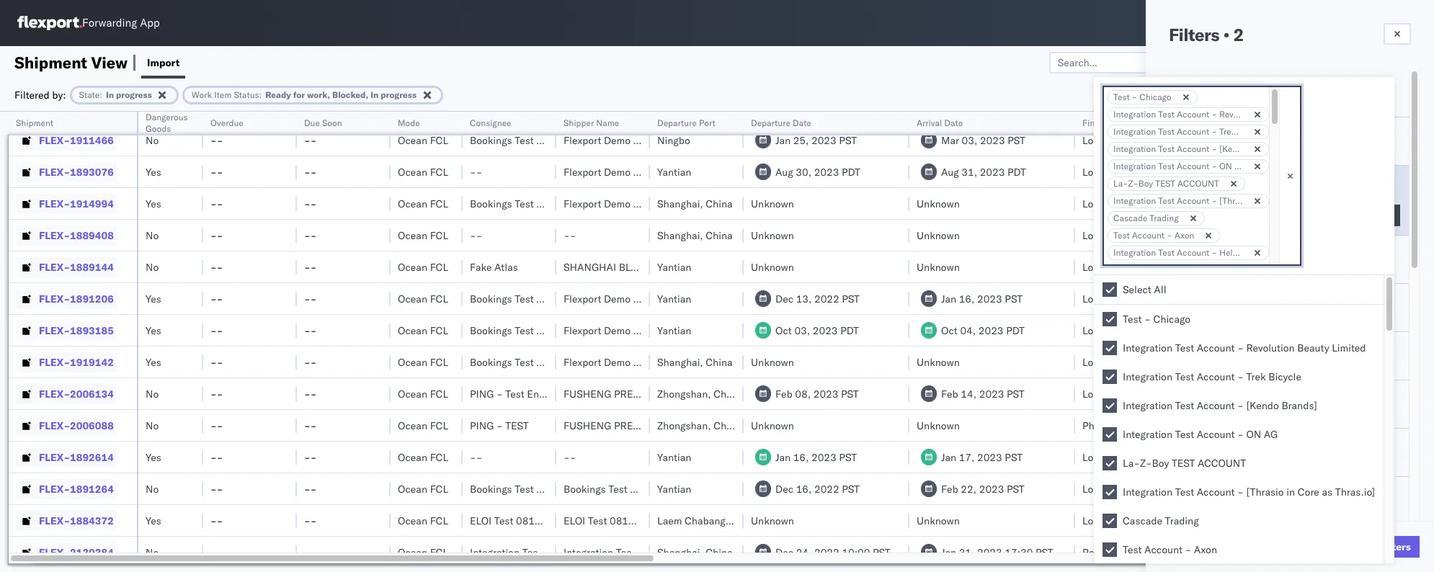 Task type: locate. For each thing, give the bounding box(es) containing it.
1 vertical spatial account
[[1198, 457, 1246, 470]]

0 horizontal spatial 09,
[[796, 102, 812, 115]]

flex- down flex-1914994 button
[[39, 229, 70, 242]]

1 vertical spatial integration test account - [thrasio in core as thras.io]
[[1123, 486, 1376, 499]]

flex- inside the flex-1911466 button
[[39, 134, 70, 147]]

destination for nov 20, 2023 pst
[[1385, 324, 1434, 337]]

6 angeles, from the top
[[1101, 261, 1141, 274]]

0 vertical spatial integration test account - on ag
[[1114, 161, 1247, 172]]

cascade up rotterdam, netherlands
[[1123, 515, 1163, 528]]

flex- up flex-1891206 button
[[39, 261, 70, 274]]

la-z-boy test account
[[1114, 178, 1219, 189], [1123, 457, 1246, 470]]

[thrasio
[[1220, 195, 1252, 206], [1247, 486, 1284, 499]]

1 vertical spatial 03,
[[795, 324, 810, 337]]

-
[[1132, 92, 1138, 102], [210, 102, 217, 115], [217, 102, 223, 115], [304, 102, 310, 115], [310, 102, 317, 115], [1212, 109, 1217, 120], [1212, 126, 1217, 137], [210, 134, 217, 147], [217, 134, 223, 147], [304, 134, 310, 147], [310, 134, 317, 147], [1212, 143, 1217, 154], [1212, 161, 1217, 172], [210, 165, 217, 178], [217, 165, 223, 178], [304, 165, 310, 178], [310, 165, 317, 178], [470, 165, 476, 178], [476, 165, 483, 178], [1212, 195, 1217, 206], [210, 197, 217, 210], [217, 197, 223, 210], [304, 197, 310, 210], [310, 197, 317, 210], [210, 229, 217, 242], [217, 229, 223, 242], [304, 229, 310, 242], [310, 229, 317, 242], [470, 229, 476, 242], [476, 229, 483, 242], [564, 229, 570, 242], [570, 229, 576, 242], [1167, 230, 1173, 241], [1212, 247, 1217, 258], [210, 261, 217, 274], [217, 261, 223, 274], [304, 261, 310, 274], [310, 261, 317, 274], [210, 292, 217, 305], [217, 292, 223, 305], [304, 292, 310, 305], [310, 292, 317, 305], [1145, 313, 1151, 326], [210, 324, 217, 337], [217, 324, 223, 337], [304, 324, 310, 337], [310, 324, 317, 337], [1238, 342, 1244, 355], [210, 356, 217, 369], [217, 356, 223, 369], [304, 356, 310, 369], [310, 356, 317, 369], [1238, 371, 1244, 383], [210, 387, 217, 400], [217, 387, 223, 400], [304, 387, 310, 400], [310, 387, 317, 400], [497, 387, 503, 400], [1238, 399, 1244, 412], [210, 419, 217, 432], [217, 419, 223, 432], [304, 419, 310, 432], [310, 419, 317, 432], [497, 419, 503, 432], [1238, 428, 1244, 441], [210, 451, 217, 464], [217, 451, 223, 464], [304, 451, 310, 464], [310, 451, 317, 464], [470, 451, 476, 464], [476, 451, 483, 464], [564, 451, 570, 464], [570, 451, 576, 464], [210, 483, 217, 496], [217, 483, 223, 496], [304, 483, 310, 496], [310, 483, 317, 496], [1238, 486, 1244, 499], [210, 514, 217, 527], [217, 514, 223, 527], [304, 514, 310, 527], [310, 514, 317, 527], [1185, 544, 1192, 556], [210, 546, 217, 559], [217, 546, 223, 559], [304, 546, 310, 559], [310, 546, 317, 559]]

los for flex-1911466
[[1083, 134, 1099, 147]]

flex-1919142 button
[[16, 352, 117, 372]]

8 destination from the top
[[1385, 483, 1434, 496]]

blocked,
[[332, 89, 368, 100]]

resize handle column header for dangerous goods
[[186, 112, 203, 572]]

02, up client name
[[1196, 165, 1212, 178]]

china
[[706, 197, 733, 210], [706, 229, 733, 242], [706, 356, 733, 369], [714, 387, 741, 400], [714, 419, 741, 432], [668, 483, 695, 496], [706, 546, 733, 559]]

flex- inside flex-1891264 'button'
[[39, 483, 70, 496]]

2022 right 28,
[[1215, 102, 1240, 115]]

final port
[[1083, 117, 1121, 128]]

0 vertical spatial shipper name
[[564, 117, 619, 128]]

2 vertical spatial co.,
[[670, 419, 691, 432]]

2022 up jan 25, 2023 pst
[[815, 102, 840, 115]]

02, for aug 31, 2023 pdt
[[1196, 165, 1212, 178]]

resize handle column header for arrival date
[[1058, 112, 1075, 572]]

5 resize handle column header from the left
[[445, 112, 463, 572]]

departure up jan 25, 2023 pst
[[751, 117, 791, 128]]

flex-1911466 button
[[16, 130, 117, 150]]

flex- inside flex-2006134 button
[[39, 387, 70, 400]]

resize handle column header
[[120, 112, 137, 572], [186, 112, 203, 572], [280, 112, 297, 572], [373, 112, 391, 572], [445, 112, 463, 572], [539, 112, 556, 572], [633, 112, 650, 572], [727, 112, 744, 572], [892, 112, 910, 572], [1058, 112, 1075, 572], [1152, 112, 1169, 572], [1267, 112, 1285, 572], [1361, 112, 1378, 572]]

flex-1914994 button
[[16, 194, 117, 214]]

flex- inside 'flex-1889408' 'button'
[[39, 229, 70, 242]]

los
[[1083, 102, 1099, 115], [1083, 134, 1099, 147], [1083, 165, 1099, 178], [1083, 197, 1099, 210], [1083, 229, 1099, 242], [1083, 261, 1099, 274], [1083, 292, 1099, 305], [1083, 356, 1099, 369], [1083, 387, 1099, 400], [1083, 451, 1099, 464], [1083, 483, 1099, 496]]

10 los from the top
[[1083, 451, 1099, 464]]

boy up arrival port on the bottom right of page
[[1152, 457, 1169, 470]]

30, down the 25,
[[796, 165, 812, 178]]

6 flexport from the top
[[564, 324, 601, 337]]

helen
[[1220, 247, 1243, 258]]

2 vertical spatial 30,
[[1194, 197, 1210, 210]]

la-z-boy test account up 23,
[[1123, 457, 1246, 470]]

fusheng
[[564, 387, 612, 400], [564, 419, 612, 432]]

los angeles, ca for 1919142
[[1083, 356, 1157, 369]]

11 ocean from the top
[[398, 419, 427, 432]]

feb 02, 2023 pst
[[1176, 134, 1260, 147], [1176, 165, 1260, 178]]

os button
[[1384, 6, 1417, 40]]

fcl for flex-1889144
[[430, 261, 448, 274]]

due soon
[[304, 117, 342, 128]]

fcl for flex-1919142
[[430, 356, 448, 369]]

7 yes from the top
[[146, 514, 161, 527]]

shipment down filtered
[[16, 117, 53, 128]]

2 vertical spatial 16,
[[796, 483, 812, 496]]

no for flex-1911466
[[146, 134, 159, 147]]

0 vertical spatial trek
[[1220, 126, 1236, 137]]

13, down 'integration test account - helen of troy'
[[1194, 261, 1210, 274]]

mode inside button
[[398, 117, 420, 128]]

bicycle
[[1239, 126, 1267, 137], [1269, 371, 1302, 383]]

1 vertical spatial precision
[[614, 419, 667, 432]]

bookings for flex-1893185
[[470, 324, 512, 337]]

1 vertical spatial boy
[[1152, 457, 1169, 470]]

0 vertical spatial departure port
[[657, 117, 716, 128]]

file
[[1288, 56, 1306, 69]]

2022 up mar 03, 2023 pst at right
[[980, 102, 1005, 115]]

0 vertical spatial shipment
[[14, 52, 87, 72]]

flex- inside flex-1914994 button
[[39, 197, 70, 210]]

1 vertical spatial trading
[[1165, 515, 1199, 528]]

ocean for 1884372
[[398, 514, 427, 527]]

0 vertical spatial bicycle
[[1239, 126, 1267, 137]]

feb 14, 2023 pst
[[941, 387, 1025, 400]]

co. for oct 03, 2023 pdt
[[672, 324, 686, 337]]

0 horizontal spatial 30,
[[796, 165, 812, 178]]

02, down quoted
[[1196, 134, 1212, 147]]

2 angeles, from the top
[[1101, 134, 1141, 147]]

02, for mar 03, 2023 pst
[[1196, 134, 1212, 147]]

49 button
[[1169, 205, 1401, 226]]

1 horizontal spatial departure port
[[1169, 398, 1242, 411]]

ltd for test
[[693, 387, 711, 400]]

la-
[[1114, 178, 1129, 189], [1123, 457, 1140, 470]]

flex- up flex-1891264 'button'
[[39, 451, 70, 464]]

revolution
[[1220, 109, 1261, 120], [1247, 342, 1295, 355]]

2 nov from the top
[[1176, 324, 1194, 337]]

13, up oct 03, 2023 pdt
[[796, 292, 812, 305]]

ocean for 1889144
[[398, 261, 427, 274]]

6 yantian from the top
[[657, 451, 691, 464]]

1 horizontal spatial beauty
[[1298, 342, 1330, 355]]

1 horizontal spatial oct
[[941, 324, 958, 337]]

0 vertical spatial limited
[[1293, 109, 1322, 120]]

flex- for 1815384
[[39, 102, 70, 115]]

0 vertical spatial zhongshan, china
[[657, 387, 741, 400]]

[kendo down quoted delivery date button
[[1220, 143, 1248, 154]]

0 vertical spatial 17,
[[1194, 292, 1210, 305]]

feb left 14,
[[941, 387, 959, 400]]

cascade trading up netherlands
[[1123, 515, 1199, 528]]

1 angeles, from the top
[[1101, 102, 1141, 115]]

pst right 22,
[[1007, 483, 1025, 496]]

1 horizontal spatial 03,
[[962, 134, 978, 147]]

2 in from the left
[[371, 89, 379, 100]]

0 horizontal spatial :
[[100, 89, 102, 100]]

bookings test consignee for oct 03, 2023 pdt
[[470, 324, 585, 337]]

yes right 1892614
[[146, 451, 161, 464]]

list box containing select all
[[1094, 275, 1384, 572]]

6 ocean fcl from the top
[[398, 261, 448, 274]]

fcl
[[430, 102, 448, 115], [430, 134, 448, 147], [430, 165, 448, 178], [430, 197, 448, 210], [430, 229, 448, 242], [430, 261, 448, 274], [430, 292, 448, 305], [430, 324, 448, 337], [430, 356, 448, 369], [430, 387, 448, 400], [430, 419, 448, 432], [430, 451, 448, 464], [430, 483, 448, 496], [430, 514, 448, 527], [430, 546, 448, 559]]

los angeles, ca for 1893076
[[1083, 165, 1157, 178]]

date inside quoted delivery date
[[1176, 123, 1195, 134]]

None checkbox
[[1103, 341, 1117, 355], [1103, 370, 1117, 384], [1103, 456, 1117, 471], [1103, 514, 1117, 528], [1103, 341, 1117, 355], [1103, 370, 1117, 384], [1103, 456, 1117, 471], [1103, 514, 1117, 528]]

pdt for aug 31, 2023 pdt
[[1008, 165, 1026, 178]]

5 flex- from the top
[[39, 229, 70, 242]]

7 yantian from the top
[[657, 483, 691, 496]]

boy left client
[[1139, 178, 1153, 189]]

1 horizontal spatial 30,
[[962, 102, 978, 115]]

2023 down departure date button on the top right of the page
[[812, 134, 837, 147]]

1 vertical spatial 17,
[[959, 451, 975, 464]]

shipment view
[[14, 52, 128, 72]]

3 flexport demo shipper co. from the top
[[564, 165, 686, 178]]

3 demo from the top
[[604, 165, 631, 178]]

angeles, for flex-1891264
[[1101, 483, 1141, 496]]

12 ocean from the top
[[398, 451, 427, 464]]

yes for flex-1892614
[[146, 451, 161, 464]]

flex- inside flex-1889144 button
[[39, 261, 70, 274]]

flex- down flex-1891264 'button'
[[39, 514, 70, 527]]

chabang,
[[685, 514, 729, 527]]

shipper name button
[[556, 115, 636, 129]]

jan up oct 04, 2023 pdt
[[941, 292, 957, 305]]

2 beach, from the top
[[1108, 514, 1139, 527]]

3 ca from the top
[[1144, 165, 1157, 178]]

5 flexport demo shipper co. from the top
[[564, 292, 686, 305]]

0 vertical spatial on
[[1220, 161, 1232, 172]]

zhongshan, china
[[657, 387, 741, 400], [657, 419, 741, 432]]

angeles, for flex-1914994
[[1101, 197, 1141, 210]]

1 vertical spatial core
[[1298, 486, 1320, 499]]

2 081801 from the left
[[610, 514, 647, 527]]

nov
[[1176, 102, 1194, 115], [1176, 324, 1194, 337]]

0 vertical spatial 03,
[[962, 134, 978, 147]]

shipment for shipment view
[[14, 52, 87, 72]]

integration test account - [kendo brands] inside list box
[[1123, 399, 1318, 412]]

jan up 'integration test account - helen of troy'
[[1176, 229, 1192, 242]]

yes down 'goods'
[[146, 165, 161, 178]]

flex-1893076
[[39, 165, 114, 178]]

zhongshan, for ping - test
[[657, 419, 711, 432]]

None checkbox
[[1103, 283, 1117, 297], [1103, 312, 1117, 327], [1103, 399, 1117, 413], [1103, 427, 1117, 442], [1103, 485, 1117, 500], [1103, 543, 1117, 557], [1103, 283, 1117, 297], [1103, 312, 1117, 327], [1103, 399, 1117, 413], [1103, 427, 1117, 442], [1103, 485, 1117, 500], [1103, 543, 1117, 557]]

5 co. from the top
[[672, 292, 686, 305]]

1 ca from the top
[[1144, 102, 1157, 115]]

3 ocean fcl from the top
[[398, 165, 448, 178]]

test - chicago down 'all'
[[1123, 313, 1191, 326]]

beauty left the container
[[1263, 109, 1291, 120]]

pst right 14,
[[1007, 387, 1025, 400]]

los angeles, ca for 1891206
[[1083, 292, 1157, 305]]

1 vertical spatial test - chicago
[[1123, 313, 1191, 326]]

shipment up the 'by:'
[[14, 52, 87, 72]]

2 no from the top
[[146, 134, 159, 147]]

1 vertical spatial integration test account - trek bicycle
[[1123, 371, 1302, 383]]

flex- down flex-1893185 button
[[39, 356, 70, 369]]

pst up oct 03, 2023 pdt
[[842, 292, 860, 305]]

pst down departure date button on the top right of the page
[[839, 134, 857, 147]]

2 02, from the top
[[1196, 165, 1212, 178]]

shanghai, for jan 09, 2023 pst
[[657, 229, 703, 242]]

8 angeles, from the top
[[1101, 356, 1141, 369]]

5 angeles, from the top
[[1101, 229, 1141, 242]]

8 los angeles, ca from the top
[[1083, 356, 1157, 369]]

0 vertical spatial revolution
[[1220, 109, 1261, 120]]

yes right 1884372
[[146, 514, 161, 527]]

2 feb 02, 2023 pst from the top
[[1176, 165, 1260, 178]]

flex- down 'flex-1884372' button
[[39, 546, 70, 559]]

progress up mode button
[[381, 89, 417, 100]]

5 los from the top
[[1083, 229, 1099, 242]]

[kendo up feb 27, 2023 pst
[[1247, 399, 1279, 412]]

2023 left 17:30
[[977, 546, 1002, 559]]

jan 16, 2023 pst up dec 16, 2022 pst
[[776, 451, 857, 464]]

no for flex-1891264
[[146, 483, 159, 496]]

0 horizontal spatial 13,
[[796, 292, 812, 305]]

filtered by:
[[14, 88, 66, 101]]

0 horizontal spatial shipper name
[[564, 117, 619, 128]]

pst down nov 28, 2022 pst
[[1242, 134, 1260, 147]]

fusheng precision co., ltd
[[564, 387, 711, 400], [564, 419, 711, 432]]

0 vertical spatial 04,
[[960, 324, 976, 337]]

9 ca from the top
[[1144, 387, 1157, 400]]

1 horizontal spatial eloi
[[564, 514, 585, 527]]

no for flex-2130384
[[146, 546, 159, 559]]

1 vertical spatial as
[[1322, 486, 1333, 499]]

04, up 23,
[[1197, 451, 1213, 464]]

04,
[[960, 324, 976, 337], [1197, 451, 1213, 464]]

0 horizontal spatial brands]
[[1250, 143, 1280, 154]]

0 vertical spatial 02,
[[1196, 134, 1212, 147]]

beauty up mofu0618318 at the bottom of page
[[1298, 342, 1330, 355]]

feb up client
[[1176, 165, 1194, 178]]

jan 16, 2023 pst
[[941, 292, 1023, 305], [776, 451, 857, 464]]

ocean for 2006134
[[398, 387, 427, 400]]

9 ocean from the top
[[398, 356, 427, 369]]

22,
[[961, 483, 977, 496]]

0 vertical spatial chicago
[[1140, 92, 1172, 102]]

cascade left 49
[[1114, 213, 1148, 223]]

ocean fcl for flex-2006088
[[398, 419, 448, 432]]

shanghai, china for jun 19, 2023 pdt
[[657, 546, 733, 559]]

03,
[[962, 134, 978, 147], [795, 324, 810, 337]]

los angeles, ca
[[1083, 102, 1157, 115], [1083, 134, 1157, 147], [1083, 165, 1157, 178], [1083, 197, 1157, 210], [1083, 229, 1157, 242], [1083, 261, 1157, 274], [1083, 292, 1157, 305], [1083, 356, 1157, 369], [1083, 387, 1157, 400], [1083, 451, 1157, 464], [1083, 483, 1157, 496]]

shipper for flex-1891264
[[630, 483, 666, 496]]

no right 1889144
[[146, 261, 159, 274]]

1 horizontal spatial brands]
[[1282, 399, 1318, 412]]

13 fcl from the top
[[430, 483, 448, 496]]

shipper inside button
[[564, 117, 594, 128]]

oct 04, 2023 pdt
[[941, 324, 1025, 337]]

7 bookings test consignee from the top
[[470, 483, 585, 496]]

bicycle down delivery
[[1239, 126, 1267, 137]]

flex- inside flex-1892614 "button"
[[39, 451, 70, 464]]

4 ocean fcl from the top
[[398, 197, 448, 210]]

2 flexport from the top
[[564, 134, 601, 147]]

flexport
[[564, 102, 601, 115], [564, 134, 601, 147], [564, 165, 601, 178], [564, 197, 601, 210], [564, 292, 601, 305], [564, 324, 601, 337], [564, 356, 601, 369]]

forwarding
[[82, 16, 137, 30]]

consignee name
[[1169, 301, 1251, 314]]

china for feb 27, 2023 pst
[[714, 419, 741, 432]]

feb left 06, in the bottom right of the page
[[1176, 356, 1194, 369]]

date up mar
[[945, 117, 963, 128]]

bookings test consignee for dec 13, 2022 pst
[[470, 292, 585, 305]]

4 los angeles, ca from the top
[[1083, 197, 1157, 210]]

2023 up helen at the top of the page
[[1212, 229, 1237, 242]]

integration test account - on ag up client
[[1114, 161, 1247, 172]]

11 los from the top
[[1083, 483, 1099, 496]]

no right 2006134
[[146, 387, 159, 400]]

flex-1911466
[[39, 134, 114, 147]]

vessel name
[[1169, 350, 1231, 363]]

dec 13, 2022 pst
[[776, 292, 860, 305]]

oct for oct 04, 2023 pdt
[[941, 324, 958, 337]]

flex- inside flex-1891206 button
[[39, 292, 70, 305]]

arrival up mar
[[917, 117, 942, 128]]

1 vertical spatial thras.io]
[[1335, 486, 1376, 499]]

california for jan
[[1142, 514, 1187, 527]]

2023 down mar 03, 2023 pst at right
[[980, 165, 1005, 178]]

resize handle column header for departure date
[[892, 112, 910, 572]]

select all
[[1123, 283, 1167, 296]]

1 vertical spatial 16,
[[793, 451, 809, 464]]

list box
[[1094, 275, 1384, 572]]

4 yes from the top
[[146, 324, 161, 337]]

2 fusheng precision co., ltd from the top
[[564, 419, 711, 432]]

entity
[[527, 387, 554, 400]]

flex- inside flex-1893185 button
[[39, 324, 70, 337]]

feb
[[1176, 134, 1194, 147], [1176, 165, 1194, 178], [1176, 356, 1194, 369], [776, 387, 793, 400], [941, 387, 959, 400], [1176, 419, 1194, 432], [941, 483, 959, 496]]

flex- up flex-1892614 "button"
[[39, 419, 70, 432]]

1 fcl from the top
[[430, 102, 448, 115]]

precision for ping - test
[[614, 419, 667, 432]]

1 vertical spatial zhongshan,
[[657, 419, 711, 432]]

14 fcl from the top
[[430, 514, 448, 527]]

2 flex- from the top
[[39, 134, 70, 147]]

15 ocean fcl from the top
[[398, 546, 448, 559]]

11 fcl from the top
[[430, 419, 448, 432]]

ocean fcl for flex-1914994
[[398, 197, 448, 210]]

9 resize handle column header from the left
[[892, 112, 910, 572]]

angeles, for flex-1891206
[[1101, 292, 1141, 305]]

1 horizontal spatial shipper name
[[1169, 253, 1238, 266]]

flex- inside flex-1815384 button
[[39, 102, 70, 115]]

no for flex-2006088
[[146, 419, 159, 432]]

4 ocean from the top
[[398, 197, 427, 210]]

arrival inside arrival date button
[[917, 117, 942, 128]]

: up the 1815384
[[100, 89, 102, 100]]

6 flexport demo shipper co. from the top
[[564, 324, 686, 337]]

los for flex-1914994
[[1083, 197, 1099, 210]]

departure inside departure port button
[[657, 117, 697, 128]]

netherlands
[[1137, 546, 1193, 559]]

ping for ping - test
[[470, 419, 494, 432]]

flex- for 2130384
[[39, 546, 70, 559]]

ocean for 1892614
[[398, 451, 427, 464]]

flex- inside flex-1919142 button
[[39, 356, 70, 369]]

13 ocean fcl from the top
[[398, 483, 448, 496]]

8 no from the top
[[146, 546, 159, 559]]

0 vertical spatial feb 02, 2023 pst
[[1176, 134, 1260, 147]]

14 ocean fcl from the top
[[398, 514, 448, 527]]

no for flex-1815384
[[146, 102, 159, 115]]

yes right 1914994
[[146, 197, 161, 210]]

2 fusheng from the top
[[564, 419, 612, 432]]

1 vertical spatial long beach, california
[[1083, 514, 1187, 527]]

•
[[1224, 24, 1230, 45]]

5 yantian from the top
[[657, 324, 691, 337]]

integration test account - trek bicycle inside list box
[[1123, 371, 1302, 383]]

container numbers
[[1292, 112, 1330, 134]]

angeles, for flex-1815384
[[1101, 102, 1141, 115]]

dec 30, 2022 pst
[[941, 102, 1026, 115]]

dec 16, 2022 pst
[[776, 483, 860, 496]]

1 vertical spatial cascade
[[1123, 515, 1163, 528]]

0 horizontal spatial departure date
[[751, 117, 811, 128]]

cascade
[[1114, 213, 1148, 223], [1123, 515, 1163, 528]]

integration test account - [kendo brands]
[[1114, 143, 1280, 154], [1123, 399, 1318, 412]]

1 horizontal spatial progress
[[381, 89, 417, 100]]

09, for 2023
[[1194, 229, 1210, 242]]

19,
[[1195, 546, 1210, 559]]

0 vertical spatial 27,
[[1196, 419, 1212, 432]]

2022 for 09,
[[815, 102, 840, 115]]

flex- down flex-1889144 button
[[39, 292, 70, 305]]

shanghai
[[564, 261, 616, 274]]

1 horizontal spatial z-
[[1140, 457, 1152, 470]]

flexport demo shipper co. for dec 13, 2022 pst
[[564, 292, 686, 305]]

9 flex- from the top
[[39, 356, 70, 369]]

1 flex- from the top
[[39, 102, 70, 115]]

jan 30, 2023 pst
[[1176, 197, 1258, 210]]

jan down client
[[1176, 197, 1192, 210]]

shipper for flex-1893076
[[633, 165, 669, 178]]

4 angeles, from the top
[[1101, 197, 1141, 210]]

yes for flex-1919142
[[146, 356, 161, 369]]

1 02, from the top
[[1196, 134, 1212, 147]]

2
[[1234, 24, 1244, 45]]

2 progress from the left
[[381, 89, 417, 100]]

co. for dec 09, 2022 pst
[[672, 102, 686, 115]]

flex- inside 'flex-1884372' button
[[39, 514, 70, 527]]

flex- inside flex-2130384 button
[[39, 546, 70, 559]]

date
[[793, 117, 811, 128], [945, 117, 963, 128], [1176, 123, 1195, 134], [1221, 446, 1244, 459]]

aug 31, 2023 pdt
[[941, 165, 1026, 178]]

0 horizontal spatial 03,
[[795, 324, 810, 337]]

jan 17, 2023 pst
[[1176, 292, 1258, 305], [941, 451, 1023, 464]]

1 long from the top
[[1083, 324, 1105, 337]]

flex- down shipment button
[[39, 134, 70, 147]]

0 horizontal spatial progress
[[116, 89, 152, 100]]

1 vertical spatial nov
[[1176, 324, 1194, 337]]

0 vertical spatial california
[[1142, 324, 1187, 337]]

consignee for flex-1919142
[[537, 356, 585, 369]]

--
[[210, 102, 223, 115], [304, 102, 317, 115], [210, 134, 223, 147], [304, 134, 317, 147], [210, 165, 223, 178], [304, 165, 317, 178], [470, 165, 483, 178], [210, 197, 223, 210], [304, 197, 317, 210], [210, 229, 223, 242], [304, 229, 317, 242], [470, 229, 483, 242], [564, 229, 576, 242], [210, 261, 223, 274], [304, 261, 317, 274], [210, 292, 223, 305], [304, 292, 317, 305], [210, 324, 223, 337], [304, 324, 317, 337], [210, 356, 223, 369], [304, 356, 317, 369], [210, 387, 223, 400], [304, 387, 317, 400], [210, 419, 223, 432], [304, 419, 317, 432], [210, 451, 223, 464], [304, 451, 317, 464], [470, 451, 483, 464], [564, 451, 576, 464], [210, 483, 223, 496], [304, 483, 317, 496], [210, 514, 223, 527], [304, 514, 317, 527], [210, 546, 223, 559], [304, 546, 317, 559]]

1 vertical spatial integration test account - [kendo brands]
[[1123, 399, 1318, 412]]

yes right 1891206
[[146, 292, 161, 305]]

ocean for 1911466
[[398, 134, 427, 147]]

30, for aug
[[796, 165, 812, 178]]

departure port inside button
[[657, 117, 716, 128]]

2022
[[815, 102, 840, 115], [980, 102, 1005, 115], [1215, 102, 1240, 115], [815, 292, 840, 305], [815, 483, 840, 496], [815, 546, 840, 559]]

flex- for 1893076
[[39, 165, 70, 178]]

0 horizontal spatial aug
[[776, 165, 793, 178]]

trek
[[1220, 126, 1236, 137], [1247, 371, 1266, 383]]

1 vertical spatial on
[[1247, 428, 1262, 441]]

zhongshan, china for ping - test entity
[[657, 387, 741, 400]]

1 shanghai, china from the top
[[657, 197, 733, 210]]

16, up dec 16, 2022 pst
[[793, 451, 809, 464]]

1 horizontal spatial 13,
[[1194, 261, 1210, 274]]

0 vertical spatial 31,
[[962, 165, 977, 178]]

trading down arrival port on the bottom right of page
[[1165, 515, 1199, 528]]

flex-1891206
[[39, 292, 114, 305]]

1 long beach, california from the top
[[1083, 324, 1187, 337]]

2023 right 06, in the bottom right of the page
[[1214, 356, 1239, 369]]

ping down ping - test entity
[[470, 419, 494, 432]]

9 los from the top
[[1083, 387, 1099, 400]]

0 vertical spatial [kendo
[[1220, 143, 1248, 154]]

los angeles, ca for 1911466
[[1083, 134, 1157, 147]]

shipment
[[14, 52, 87, 72], [16, 117, 53, 128]]

jan 25, 2023 pst
[[776, 134, 857, 147]]

flex- for 1914994
[[39, 197, 70, 210]]

1 no from the top
[[146, 102, 159, 115]]

flex-1891264
[[39, 483, 114, 496]]

os
[[1394, 17, 1408, 28]]

ca
[[1144, 102, 1157, 115], [1144, 134, 1157, 147], [1144, 165, 1157, 178], [1144, 197, 1157, 210], [1144, 229, 1157, 242], [1144, 261, 1157, 274], [1144, 292, 1157, 305], [1144, 356, 1157, 369], [1144, 387, 1157, 400], [1144, 451, 1157, 464], [1144, 483, 1157, 496]]

1 vertical spatial fusheng
[[564, 419, 612, 432]]

2 los from the top
[[1083, 134, 1099, 147]]

1 horizontal spatial 09,
[[1194, 229, 1210, 242]]

0 vertical spatial jan 17, 2023 pst
[[1176, 292, 1258, 305]]

5 fcl from the top
[[430, 229, 448, 242]]

yes for flex-1891206
[[146, 292, 161, 305]]

2 aug from the left
[[941, 165, 959, 178]]

flex- inside flex-1893076 button
[[39, 165, 70, 178]]

flex- down the flex-1911466 button
[[39, 165, 70, 178]]

pst down arrival date button at the top of page
[[1008, 134, 1026, 147]]

integration test account - helen of troy
[[1114, 247, 1272, 258]]

shipment inside button
[[16, 117, 53, 128]]

1 feb 02, 2023 pst from the top
[[1176, 134, 1260, 147]]

2 destination from the top
[[1385, 165, 1434, 178]]

jan right 'all'
[[1176, 292, 1192, 305]]

1 california from the top
[[1142, 324, 1187, 337]]

0 vertical spatial arrival
[[917, 117, 942, 128]]

30, down client name
[[1194, 197, 1210, 210]]

destination for feb 06, 2023 pst
[[1385, 356, 1434, 369]]

3 los angeles, ca from the top
[[1083, 165, 1157, 178]]

2022 for 13,
[[815, 292, 840, 305]]

fcl for flex-1914994
[[430, 197, 448, 210]]

chicago down 'all'
[[1154, 313, 1191, 326]]

2023 right 08,
[[814, 387, 839, 400]]

1893185
[[70, 324, 114, 337]]

1 vertical spatial 30,
[[796, 165, 812, 178]]

ca for flex-1815384
[[1144, 102, 1157, 115]]

shanghai, china for feb 06, 2023 pst
[[657, 356, 733, 369]]

13 flex- from the top
[[39, 483, 70, 496]]

1 vertical spatial trek
[[1247, 371, 1266, 383]]

24,
[[796, 546, 812, 559]]

6 los from the top
[[1083, 261, 1099, 274]]

1 horizontal spatial jan 16, 2023 pst
[[941, 292, 1023, 305]]

5 yes from the top
[[146, 356, 161, 369]]

4 yantian from the top
[[657, 292, 691, 305]]

1 horizontal spatial ag
[[1264, 428, 1278, 441]]

bookings for flex-1891264
[[470, 483, 512, 496]]

7 flexport from the top
[[564, 356, 601, 369]]

bicycle up mofu0618318 at the bottom of page
[[1269, 371, 1302, 383]]

2 resize handle column header from the left
[[186, 112, 203, 572]]

0 horizontal spatial oct
[[776, 324, 792, 337]]

of
[[1245, 247, 1253, 258]]

1892614
[[70, 451, 114, 464]]

11 los angeles, ca from the top
[[1083, 483, 1157, 496]]

pst down nov 20, 2023 pst
[[1242, 356, 1260, 369]]

la-z-boy test account up 49
[[1114, 178, 1219, 189]]

1 los from the top
[[1083, 102, 1099, 115]]

flex- inside flex-2006088 button
[[39, 419, 70, 432]]

nov 28, 2022 pst
[[1176, 102, 1261, 115]]

no up 'goods'
[[146, 102, 159, 115]]

2 bookings test consignee from the top
[[470, 134, 585, 147]]

1 oct from the left
[[776, 324, 792, 337]]

dangerous
[[146, 112, 188, 123]]

4 destination from the top
[[1385, 356, 1434, 369]]

11 flex- from the top
[[39, 419, 70, 432]]

0 vertical spatial beach,
[[1108, 324, 1139, 337]]

8 flex- from the top
[[39, 324, 70, 337]]

flex- down the 'by:'
[[39, 102, 70, 115]]

5 flexport from the top
[[564, 292, 601, 305]]

date down quoted
[[1176, 123, 1195, 134]]

jan down arrival port on the bottom right of page
[[1176, 514, 1192, 527]]

nov left "20,"
[[1176, 324, 1194, 337]]

0 vertical spatial precision
[[614, 387, 667, 400]]

0 horizontal spatial thras.io]
[[1296, 195, 1330, 206]]

consignee for flex-1891206
[[537, 292, 585, 305]]

ca for flex-1892614
[[1144, 451, 1157, 464]]

unknown
[[751, 197, 794, 210], [917, 197, 960, 210], [751, 229, 794, 242], [917, 229, 960, 242], [751, 261, 794, 274], [917, 261, 960, 274], [751, 356, 794, 369], [917, 356, 960, 369], [751, 419, 794, 432], [917, 419, 960, 432], [751, 514, 794, 527], [917, 514, 960, 527]]

8 ocean from the top
[[398, 324, 427, 337]]

0 horizontal spatial on
[[1220, 161, 1232, 172]]

bookings
[[470, 102, 512, 115], [470, 134, 512, 147], [470, 197, 512, 210], [470, 292, 512, 305], [470, 324, 512, 337], [470, 356, 512, 369], [470, 483, 512, 496], [564, 483, 606, 496]]

1 vertical spatial zhongshan, china
[[657, 419, 741, 432]]

1 flexport from the top
[[564, 102, 601, 115]]

23,
[[1194, 483, 1210, 496]]

no right 1891264
[[146, 483, 159, 496]]

integration test account - trek bicycle down feb 06, 2023 pst
[[1123, 371, 1302, 383]]

shanghai, china
[[657, 197, 733, 210], [657, 229, 733, 242], [657, 356, 733, 369], [657, 546, 733, 559]]

flex- for 2006088
[[39, 419, 70, 432]]

1 horizontal spatial 17,
[[1194, 292, 1210, 305]]

4 bookings test consignee from the top
[[470, 292, 585, 305]]

ocean fcl for flex-1893076
[[398, 165, 448, 178]]

1 vertical spatial beauty
[[1298, 342, 1330, 355]]

flexport for dec 09, 2022 pst
[[564, 102, 601, 115]]

pst down the of at the right top of page
[[1240, 261, 1258, 274]]

1 vertical spatial feb 02, 2023 pst
[[1176, 165, 1260, 178]]

17, up 22,
[[959, 451, 975, 464]]

los angeles, ca for 1914994
[[1083, 197, 1157, 210]]

7 los from the top
[[1083, 292, 1099, 305]]

jan down 'integration test account - helen of troy'
[[1176, 261, 1192, 274]]

long beach, california for nov
[[1083, 324, 1187, 337]]

0 vertical spatial ping
[[470, 387, 494, 400]]

in up the 1815384
[[106, 89, 114, 100]]

1 horizontal spatial in
[[371, 89, 379, 100]]

6 ocean from the top
[[398, 261, 427, 274]]

demo for aug 30, 2023 pdt
[[604, 165, 631, 178]]

03, right mar
[[962, 134, 978, 147]]

ocean for 1893076
[[398, 165, 427, 178]]

2 zhongshan, from the top
[[657, 419, 711, 432]]

dangerous goods
[[146, 112, 188, 134]]

departure up ningbo
[[657, 117, 697, 128]]

long for jan 27, 2023 pst
[[1083, 514, 1105, 527]]

flex- for 1884372
[[39, 514, 70, 527]]



Task type: vqa. For each thing, say whether or not it's contained in the screenshot.
Jaehyung Choi - Test Partner Ops Manager
no



Task type: describe. For each thing, give the bounding box(es) containing it.
dec for dec 04, 2023 pst
[[1176, 451, 1194, 464]]

2023 down client name
[[1212, 197, 1237, 210]]

2 eloi test 081801 from the left
[[564, 514, 647, 527]]

1 vertical spatial bicycle
[[1269, 371, 1302, 383]]

state for state : in progress
[[79, 89, 100, 100]]

departure port button
[[650, 115, 729, 129]]

ocean for 2006088
[[398, 419, 427, 432]]

partner servi
[[1385, 117, 1434, 128]]

pst up jan 09, 2023 pst
[[1240, 197, 1258, 210]]

by:
[[52, 88, 66, 101]]

bookings for flex-1891206
[[470, 292, 512, 305]]

0 vertical spatial [thrasio
[[1220, 195, 1252, 206]]

1 vertical spatial in
[[1287, 486, 1295, 499]]

49
[[1185, 209, 1198, 222]]

goods
[[146, 123, 171, 134]]

ready
[[265, 89, 291, 100]]

1 horizontal spatial jan 17, 2023 pst
[[1176, 292, 1258, 305]]

2023 up the feb 22, 2023 pst
[[977, 451, 1002, 464]]

name inside button
[[596, 117, 619, 128]]

1 vertical spatial test
[[505, 419, 529, 432]]

ca for flex-1893076
[[1144, 165, 1157, 178]]

los for flex-1919142
[[1083, 356, 1099, 369]]

jan up the feb 22, 2023 pst
[[941, 451, 957, 464]]

ocean for 1889408
[[398, 229, 427, 242]]

pst up 10:00
[[842, 483, 860, 496]]

jan 31, 2023 17:30 pst
[[941, 546, 1054, 559]]

0 vertical spatial integration test account - trek bicycle
[[1114, 126, 1267, 137]]

2 vertical spatial test
[[1172, 457, 1195, 470]]

view
[[91, 52, 128, 72]]

2 eloi from the left
[[564, 514, 585, 527]]

13 resize handle column header from the left
[[1361, 112, 1378, 572]]

flex- for 1889144
[[39, 261, 70, 274]]

status
[[234, 89, 259, 100]]

flex-1891264 button
[[16, 479, 117, 499]]

0 horizontal spatial bicycle
[[1239, 126, 1267, 137]]

1 horizontal spatial limited
[[1332, 342, 1366, 355]]

0 vertical spatial la-z-boy test account
[[1114, 178, 1219, 189]]

0 vertical spatial brands]
[[1250, 143, 1280, 154]]

feb left 22,
[[941, 483, 959, 496]]

flex-1889408 button
[[16, 225, 117, 245]]

ocean fcl for flex-1892614
[[398, 451, 448, 464]]

08,
[[795, 387, 811, 400]]

5 destination from the top
[[1385, 387, 1434, 400]]

pst up jan 25, 2023 pst
[[842, 102, 860, 115]]

feb up dec 04, 2023 pst
[[1176, 419, 1194, 432]]

jan left the 25,
[[776, 134, 791, 147]]

arrival date
[[917, 117, 963, 128]]

2023 up dec 04, 2023 pst
[[1214, 419, 1239, 432]]

flex-2006088 button
[[16, 416, 117, 436]]

1 vertical spatial axon
[[1194, 544, 1217, 556]]

shipper for flex-1891206
[[633, 292, 669, 305]]

ca for flex-1889144
[[1144, 261, 1157, 274]]

jan up dec 16, 2022 pst
[[776, 451, 791, 464]]

0 vertical spatial ltd
[[697, 261, 714, 274]]

4 demo from the top
[[604, 197, 631, 210]]

4 co. from the top
[[672, 197, 686, 210]]

port inside "button"
[[1104, 117, 1121, 128]]

0 vertical spatial test
[[1156, 178, 1176, 189]]

shanghai, for feb 06, 2023 pst
[[657, 356, 703, 369]]

1 horizontal spatial mode
[[1169, 135, 1196, 148]]

yantian for jan 16, 2023 pst
[[657, 451, 691, 464]]

all
[[1154, 283, 1167, 296]]

2023 up dec 16, 2022 pst
[[812, 451, 837, 464]]

0 vertical spatial test - chicago
[[1114, 92, 1172, 102]]

pst down feb 27, 2023 pst
[[1243, 451, 1261, 464]]

0 vertical spatial integration test account - [thrasio in core as thras.io]
[[1114, 195, 1330, 206]]

pst up oct 04, 2023 pdt
[[1005, 292, 1023, 305]]

1884372
[[70, 514, 114, 527]]

jan left 17:30
[[941, 546, 957, 559]]

shipper for flex-1914994
[[633, 197, 669, 210]]

shipper name inside button
[[564, 117, 619, 128]]

2023 right 22,
[[979, 483, 1004, 496]]

1914994
[[70, 197, 114, 210]]

yantian for dec 09, 2022 pst
[[657, 102, 691, 115]]

flex-2130384 button
[[16, 542, 117, 563]]

yes for flex-1893185
[[146, 324, 161, 337]]

bookings for flex-1815384
[[470, 102, 512, 115]]

1 vertical spatial chicago
[[1154, 313, 1191, 326]]

4 flexport from the top
[[564, 197, 601, 210]]

pst right 08,
[[841, 387, 859, 400]]

2023 up nov 20, 2023 pst
[[1212, 292, 1237, 305]]

bluetech
[[619, 261, 671, 274]]

1 vertical spatial demu1232567
[[1365, 133, 1434, 146]]

Search Shipments (/) text field
[[1158, 12, 1298, 34]]

ocean fcl for flex-1884372
[[398, 514, 448, 527]]

0 horizontal spatial z-
[[1128, 178, 1139, 189]]

china for feb 06, 2023 pst
[[706, 356, 733, 369]]

1 vertical spatial integration test account - revolution beauty limited
[[1123, 342, 1366, 355]]

17:30
[[1005, 546, 1033, 559]]

flex-1914994
[[39, 197, 114, 210]]

1 vertical spatial jan 17, 2023 pst
[[941, 451, 1023, 464]]

1 081801 from the left
[[516, 514, 554, 527]]

long beach, california for jan
[[1083, 514, 1187, 527]]

departure date button
[[744, 115, 895, 129]]

1 vertical spatial la-
[[1123, 457, 1140, 470]]

pst up the feb 22, 2023 pst
[[1005, 451, 1023, 464]]

1 progress from the left
[[116, 89, 152, 100]]

troy
[[1255, 247, 1272, 258]]

3 bookings test consignee from the top
[[470, 197, 585, 210]]

0 horizontal spatial as
[[1285, 195, 1294, 206]]

oct for oct 03, 2023 pdt
[[776, 324, 792, 337]]

pst up dec 16, 2022 pst
[[839, 451, 857, 464]]

los for flex-1889144
[[1083, 261, 1099, 274]]

shipper for flex-1919142
[[633, 356, 669, 369]]

0 vertical spatial demu1232567
[[1292, 102, 1365, 115]]

ca for flex-1919142
[[1144, 356, 1157, 369]]

27, for feb
[[1196, 419, 1212, 432]]

dangerous goods button
[[138, 109, 198, 135]]

flex-1893076 button
[[16, 162, 117, 182]]

3 yantian from the top
[[657, 261, 691, 274]]

pst right delivery
[[1243, 102, 1261, 115]]

3 resize handle column header from the left
[[280, 112, 297, 572]]

flex- for 1893185
[[39, 324, 70, 337]]

flex-1884372
[[39, 514, 114, 527]]

work
[[192, 89, 212, 100]]

0 vertical spatial integration test account - revolution beauty limited
[[1114, 109, 1322, 120]]

flexport demo shipper co. for oct 03, 2023 pdt
[[564, 324, 686, 337]]

co. for dec 13, 2022 pst
[[672, 292, 686, 305]]

1 horizontal spatial thras.io]
[[1335, 486, 1376, 499]]

china for jan 30, 2023 pst
[[706, 197, 733, 210]]

0 vertical spatial account
[[1178, 178, 1219, 189]]

feb 22, 2023 pst
[[941, 483, 1025, 496]]

ltd for test
[[693, 419, 711, 432]]

select
[[1123, 283, 1152, 296]]

beach, for nov 20, 2023 pst
[[1108, 324, 1139, 337]]

china for jan 09, 2023 pst
[[706, 229, 733, 242]]

los for flex-1892614
[[1083, 451, 1099, 464]]

port inside button
[[699, 117, 716, 128]]

ningbo
[[657, 134, 690, 147]]

0 vertical spatial thras.io]
[[1296, 195, 1330, 206]]

2023 up client name
[[1214, 165, 1239, 178]]

1 horizontal spatial trek
[[1247, 371, 1266, 383]]

2022 for 16,
[[815, 483, 840, 496]]

dec 09, 2022 pst
[[776, 102, 860, 115]]

ping - test entity
[[470, 387, 554, 400]]

item
[[214, 89, 232, 100]]

1 vertical spatial departure port
[[1169, 398, 1242, 411]]

flex-1815384
[[39, 102, 114, 115]]

0 horizontal spatial trek
[[1220, 126, 1236, 137]]

ocean for 1891206
[[398, 292, 427, 305]]

pst up feb 06, 2023 pst
[[1243, 324, 1261, 337]]

angeles, for flex-1889408
[[1101, 229, 1141, 242]]

destination for feb 27, 2023 pst
[[1385, 419, 1434, 432]]

bicu1234565,
[[1292, 133, 1363, 146]]

flexport. image
[[17, 16, 82, 30]]

1 vertical spatial test account - axon
[[1123, 544, 1217, 556]]

pst up dec 04, 2023 pst
[[1242, 419, 1260, 432]]

for
[[293, 89, 305, 100]]

flex-1891206 button
[[16, 289, 117, 309]]

consignee button
[[463, 115, 542, 129]]

pst up jan 30, 2023 pst
[[1242, 165, 1260, 178]]

date down feb 27, 2023 pst
[[1221, 446, 1244, 459]]

date inside button
[[945, 117, 963, 128]]

fcl for flex-2130384
[[430, 546, 448, 559]]

los for flex-1815384
[[1083, 102, 1099, 115]]

0 horizontal spatial beauty
[[1263, 109, 1291, 120]]

pst up the of at the right top of page
[[1240, 229, 1258, 242]]

shipper for flex-1815384
[[633, 102, 669, 115]]

resize handle column header for shipment
[[120, 112, 137, 572]]

0 vertical spatial ag
[[1235, 161, 1247, 172]]

Search... text field
[[1049, 52, 1206, 73]]

2023 down delivery
[[1214, 134, 1239, 147]]

arrival for arrival port
[[1169, 494, 1202, 507]]

cancel button
[[1161, 536, 1214, 558]]

2022 for 24,
[[815, 546, 840, 559]]

2023 right 14,
[[979, 387, 1004, 400]]

7 flexport demo shipper co. from the top
[[564, 356, 686, 369]]

co., for test
[[670, 387, 691, 400]]

ocean fcl for flex-1889408
[[398, 229, 448, 242]]

2023 up feb 14, 2023 pst
[[979, 324, 1004, 337]]

shanghai, china for jan 09, 2023 pst
[[657, 229, 733, 242]]

feb left 08,
[[776, 387, 793, 400]]

ocean fcl for flex-1889144
[[398, 261, 448, 274]]

6 bookings test consignee from the top
[[470, 356, 585, 369]]

20,
[[1197, 324, 1213, 337]]

2 : from the left
[[259, 89, 262, 100]]

2023 right the 19,
[[1213, 546, 1238, 559]]

1 vertical spatial z-
[[1140, 457, 1152, 470]]

container
[[1292, 112, 1330, 123]]

ca for flex-1914994
[[1144, 197, 1157, 210]]

13, for 2022
[[796, 292, 812, 305]]

2023 down helen at the top of the page
[[1212, 261, 1237, 274]]

thailand
[[732, 514, 771, 527]]

4 resize handle column header from the left
[[373, 112, 391, 572]]

fake atlas
[[470, 261, 518, 274]]

state : in progress
[[79, 89, 152, 100]]

1 in from the left
[[106, 89, 114, 100]]

2023 up oct 04, 2023 pdt
[[977, 292, 1002, 305]]

2023 up jun 19, 2023 pdt
[[1212, 514, 1237, 527]]

pst right 17:30
[[1036, 546, 1054, 559]]

flex-1892614 button
[[16, 447, 117, 467]]

0 vertical spatial integration test account - [kendo brands]
[[1114, 143, 1280, 154]]

resize handle column header for departure port
[[727, 112, 744, 572]]

1 vertical spatial integration test account - on ag
[[1123, 428, 1278, 441]]

los for flex-1891264
[[1083, 483, 1099, 496]]

flex-1884372 button
[[16, 511, 117, 531]]

pst up mar 03, 2023 pst at right
[[1008, 102, 1026, 115]]

1891264
[[70, 483, 114, 496]]

1919142
[[70, 356, 114, 369]]

2023 right 23,
[[1212, 483, 1237, 496]]

7 demo from the top
[[604, 356, 631, 369]]

shipper for flex-1911466
[[633, 134, 669, 147]]

fcl for flex-1911466
[[430, 134, 448, 147]]

final port button
[[1075, 115, 1155, 129]]

2130384
[[70, 546, 114, 559]]

client name
[[1169, 183, 1229, 196]]

0 vertical spatial axon
[[1175, 230, 1195, 241]]

1 vertical spatial shipper name
[[1169, 253, 1238, 266]]

fake
[[470, 261, 492, 274]]

departure up feb 27, 2023 pst
[[1169, 398, 1219, 411]]

los angeles, ca for 1891264
[[1083, 483, 1157, 496]]

shipment button
[[9, 115, 123, 129]]

2022 for 28,
[[1215, 102, 1240, 115]]

0 horizontal spatial 17,
[[959, 451, 975, 464]]

1 vertical spatial revolution
[[1247, 342, 1295, 355]]

ocean fcl for flex-1919142
[[398, 356, 448, 369]]

1889144
[[70, 261, 114, 274]]

jan 13, 2023 pst
[[1176, 261, 1258, 274]]

resize handle column header for quoted delivery date
[[1267, 112, 1285, 572]]

2023 down feb 27, 2023 pst
[[1215, 451, 1240, 464]]

no for flex-2006134
[[146, 387, 159, 400]]

14,
[[961, 387, 977, 400]]

09, for 2022
[[796, 102, 812, 115]]

flex- for 1919142
[[39, 356, 70, 369]]

1 eloi test 081801 from the left
[[470, 514, 554, 527]]

overdue
[[210, 117, 243, 128]]

1 horizontal spatial core
[[1298, 486, 1320, 499]]

demo for oct 03, 2023 pdt
[[604, 324, 631, 337]]

2023 down arrival date button at the top of page
[[980, 134, 1005, 147]]

pst right 10:00
[[873, 546, 891, 559]]

feb 27, 2023 pst
[[1176, 419, 1260, 432]]

fusheng for ping - test entity
[[564, 387, 612, 400]]

bookings for flex-1914994
[[470, 197, 512, 210]]

0 vertical spatial in
[[1254, 195, 1261, 206]]

2023 right "20,"
[[1215, 324, 1240, 337]]

1815384
[[70, 102, 114, 115]]

0 horizontal spatial jan 16, 2023 pst
[[776, 451, 857, 464]]

arrival for arrival date
[[917, 117, 942, 128]]

2023 down jan 25, 2023 pst
[[814, 165, 839, 178]]

0 vertical spatial boy
[[1139, 178, 1153, 189]]

state for state
[[1169, 87, 1195, 99]]

0 vertical spatial test account - axon
[[1114, 230, 1195, 241]]

as inside list box
[[1322, 486, 1333, 499]]

bookings test shipper china
[[564, 483, 695, 496]]

flex- for 2006134
[[39, 387, 70, 400]]

flexport demo shipper co. for jan 25, 2023 pst
[[564, 134, 686, 147]]

1889408
[[70, 229, 114, 242]]

0 vertical spatial co.,
[[673, 261, 694, 274]]

import button
[[141, 46, 185, 79]]

0 vertical spatial jan 16, 2023 pst
[[941, 292, 1023, 305]]

bicu1234565, demu1232567
[[1292, 133, 1434, 146]]

0 vertical spatial core
[[1264, 195, 1282, 206]]

filters • 2
[[1169, 24, 1244, 45]]

departure date inside button
[[751, 117, 811, 128]]

no for flex-1889144
[[146, 261, 159, 274]]

1893076
[[70, 165, 114, 178]]

fcl for flex-1891206
[[430, 292, 448, 305]]

1 vertical spatial la-z-boy test account
[[1123, 457, 1246, 470]]

pst up nov 20, 2023 pst
[[1240, 292, 1258, 305]]

feb 08, 2023 pst
[[776, 387, 859, 400]]

1 eloi from the left
[[470, 514, 492, 527]]

final
[[1083, 117, 1102, 128]]

departure down feb 27, 2023 pst
[[1169, 446, 1219, 459]]

1 vertical spatial cascade trading
[[1123, 515, 1199, 528]]

1 vertical spatial departure date
[[1169, 446, 1244, 459]]

0 horizontal spatial limited
[[1293, 109, 1322, 120]]

ocean for 1815384
[[398, 102, 427, 115]]

aug 30, 2023 pdt
[[776, 165, 861, 178]]

shipment for shipment
[[16, 117, 53, 128]]

pst down dec 04, 2023 pst
[[1240, 483, 1258, 496]]

1 vertical spatial [thrasio
[[1247, 486, 1284, 499]]

ocean fcl for flex-2130384
[[398, 546, 448, 559]]

fusheng for ping - test
[[564, 419, 612, 432]]

feb down quoted
[[1176, 134, 1194, 147]]

4 flexport demo shipper co. from the top
[[564, 197, 686, 210]]

0 vertical spatial la-
[[1114, 178, 1129, 189]]

ca for flex-1891264
[[1144, 483, 1157, 496]]

brands] inside list box
[[1282, 399, 1318, 412]]

1 : from the left
[[100, 89, 102, 100]]

zhongshan, for ping - test entity
[[657, 387, 711, 400]]

servi
[[1417, 117, 1434, 128]]

jan left 23,
[[1176, 483, 1192, 496]]

flex- for 1889408
[[39, 229, 70, 242]]

filters
[[1169, 24, 1220, 45]]

soon
[[322, 117, 342, 128]]

1 vertical spatial [kendo
[[1247, 399, 1279, 412]]

7 co. from the top
[[672, 356, 686, 369]]

1911466
[[70, 134, 114, 147]]

import
[[147, 56, 180, 69]]

dec 04, 2023 pst
[[1176, 451, 1261, 464]]

consignee inside 'consignee' button
[[470, 117, 511, 128]]

pst up jun 19, 2023 pdt
[[1240, 514, 1258, 527]]

date inside button
[[793, 117, 811, 128]]

2023 down dec 13, 2022 pst
[[813, 324, 838, 337]]

quoted
[[1176, 112, 1205, 123]]

jun
[[1176, 546, 1192, 559]]

30, for dec
[[962, 102, 978, 115]]

flex-1919142
[[39, 356, 114, 369]]

0 vertical spatial cascade trading
[[1114, 213, 1179, 223]]

aug for aug 30, 2023 pdt
[[776, 165, 793, 178]]

fcl for flex-1891264
[[430, 483, 448, 496]]

work,
[[307, 89, 330, 100]]

0 vertical spatial cascade
[[1114, 213, 1148, 223]]

yantian for oct 03, 2023 pdt
[[657, 324, 691, 337]]

demo for jan 25, 2023 pst
[[604, 134, 631, 147]]

0 vertical spatial trading
[[1150, 213, 1179, 223]]

departure inside departure date button
[[751, 117, 791, 128]]

0 vertical spatial 16,
[[959, 292, 975, 305]]



